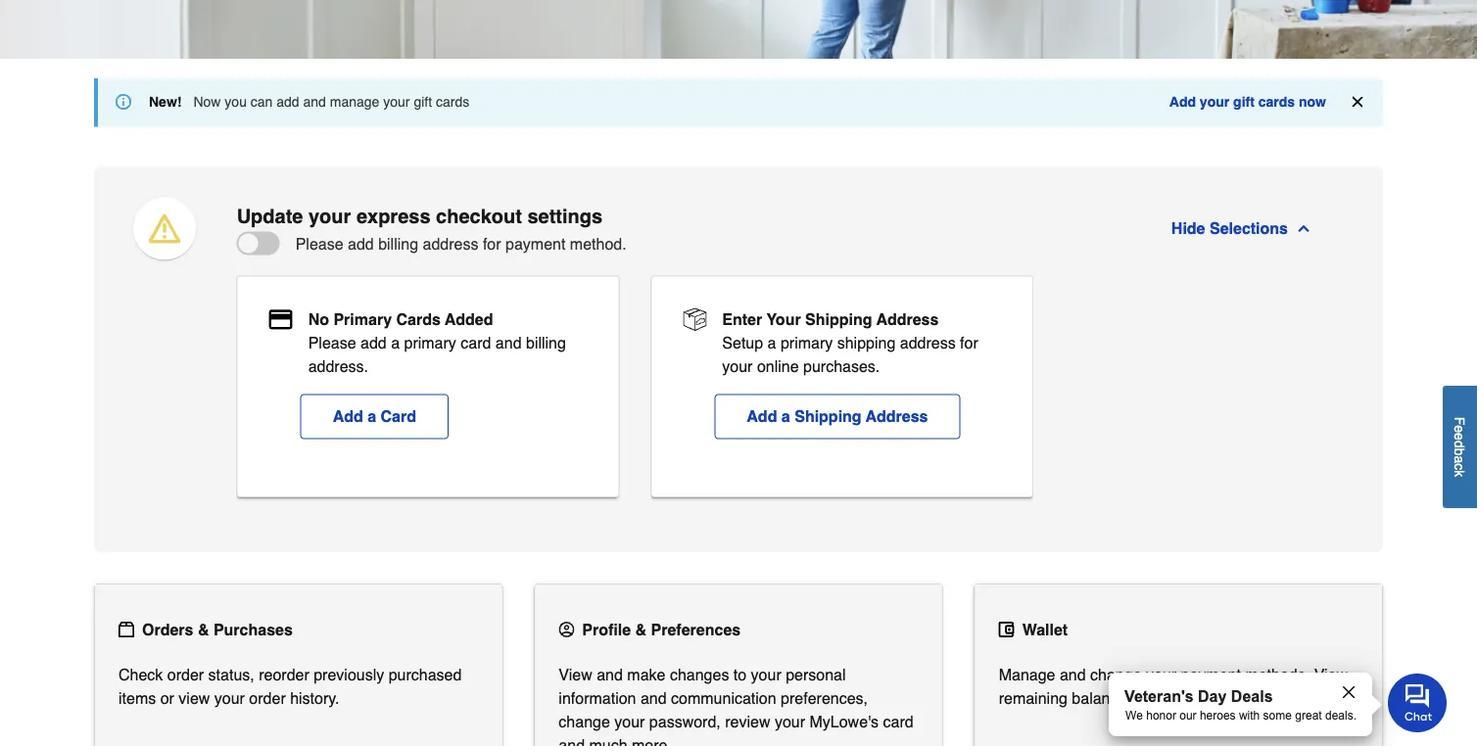 Task type: locate. For each thing, give the bounding box(es) containing it.
f e e d b a c k
[[1453, 417, 1469, 477]]

0 vertical spatial order
[[167, 666, 204, 684]]

order up the 'view'
[[167, 666, 204, 684]]

your right manage
[[383, 94, 410, 110]]

add right can
[[277, 94, 300, 110]]

address for enter your shipping address
[[877, 311, 939, 329]]

address inside setup a primary shipping address for your online purchases.
[[900, 334, 956, 352]]

add for add your gift cards now
[[1170, 94, 1197, 110]]

0 horizontal spatial cards
[[436, 94, 470, 110]]

2 cards from the left
[[1259, 94, 1296, 110]]

1 vertical spatial payment
[[1182, 666, 1242, 684]]

your down setup
[[723, 358, 753, 376]]

primary down cards
[[404, 334, 457, 352]]

balances
[[1073, 690, 1135, 708]]

0 vertical spatial address
[[423, 234, 479, 253]]

2 view from the left
[[1315, 666, 1349, 684]]

cards left "now" at the right top of page
[[1259, 94, 1296, 110]]

add a card button
[[301, 394, 449, 440]]

0 horizontal spatial &
[[198, 621, 209, 639]]

0 vertical spatial shipping
[[806, 311, 873, 329]]

and
[[303, 94, 326, 110], [496, 334, 522, 352], [597, 666, 623, 684], [1060, 666, 1087, 684], [641, 690, 667, 708], [1140, 690, 1166, 708], [1265, 690, 1291, 708], [559, 737, 585, 747]]

order down reorder at the bottom of the page
[[249, 690, 286, 708]]

check order status, reorder previously purchased items or view your order history.
[[119, 666, 462, 708]]

1 & from the left
[[198, 621, 209, 639]]

1 primary from the left
[[404, 334, 457, 352]]

1 horizontal spatial add
[[747, 408, 778, 426]]

we honor our heroes with some great deals.
[[1126, 710, 1357, 723]]

please
[[296, 234, 344, 253], [308, 334, 356, 352]]

0 horizontal spatial address
[[423, 234, 479, 253]]

no primary cards added
[[308, 311, 493, 329]]

or
[[160, 690, 174, 708]]

add for please add a primary card and billing address.
[[361, 334, 387, 352]]

1 vertical spatial please
[[308, 334, 356, 352]]

2 & from the left
[[636, 621, 647, 639]]

for inside setup a primary shipping address for your online purchases.
[[961, 334, 979, 352]]

0 horizontal spatial billing
[[378, 234, 419, 253]]

information
[[559, 690, 637, 708]]

e up d
[[1453, 425, 1469, 433]]

much
[[590, 737, 628, 747]]

add inside please add a primary card and billing address.
[[361, 334, 387, 352]]

status,
[[208, 666, 255, 684]]

1 horizontal spatial gift
[[1234, 94, 1255, 110]]

1 horizontal spatial order
[[249, 690, 286, 708]]

no
[[308, 311, 329, 329]]

1 horizontal spatial view
[[1315, 666, 1349, 684]]

primary down the 'your'
[[781, 334, 833, 352]]

purchases
[[214, 621, 293, 639]]

please inside please add a primary card and billing address.
[[308, 334, 356, 352]]

a inside add a shipping address button
[[782, 408, 791, 426]]

a down online
[[782, 408, 791, 426]]

password,
[[650, 713, 721, 731]]

1 horizontal spatial cards
[[1259, 94, 1296, 110]]

a down no primary cards added
[[391, 334, 400, 352]]

0 horizontal spatial primary
[[404, 334, 457, 352]]

our
[[1180, 710, 1197, 723]]

your
[[767, 311, 801, 329]]

1 vertical spatial address
[[900, 334, 956, 352]]

0 horizontal spatial gift
[[414, 94, 432, 110]]

0 vertical spatial for
[[483, 234, 501, 253]]

your up much
[[615, 713, 645, 731]]

great
[[1296, 710, 1323, 723]]

d
[[1453, 441, 1469, 448]]

please for please add a primary card and billing address.
[[308, 334, 356, 352]]

previously
[[314, 666, 384, 684]]

0 horizontal spatial payment
[[506, 234, 566, 253]]

please down 'update'
[[296, 234, 344, 253]]

1 vertical spatial billing
[[526, 334, 566, 352]]

address down the "purchases."
[[866, 408, 929, 426]]

shipping down the "purchases."
[[795, 408, 862, 426]]

cards
[[396, 311, 441, 329]]

rewards
[[1205, 690, 1261, 708]]

& right orders
[[198, 621, 209, 639]]

add
[[1170, 94, 1197, 110], [333, 408, 363, 426], [747, 408, 778, 426]]

1 horizontal spatial &
[[636, 621, 647, 639]]

online
[[758, 358, 799, 376]]

shipping
[[806, 311, 873, 329], [795, 408, 862, 426]]

your down status,
[[214, 690, 245, 708]]

a
[[391, 334, 400, 352], [768, 334, 777, 352], [368, 408, 376, 426], [782, 408, 791, 426], [1453, 456, 1469, 464]]

offers.
[[1296, 690, 1339, 708]]

gift left "now" at the right top of page
[[1234, 94, 1255, 110]]

1 horizontal spatial card
[[884, 713, 914, 731]]

view up close icon
[[1315, 666, 1349, 684]]

cards
[[436, 94, 470, 110], [1259, 94, 1296, 110]]

credit card image
[[269, 308, 293, 332]]

billing
[[378, 234, 419, 253], [526, 334, 566, 352]]

1 horizontal spatial billing
[[526, 334, 566, 352]]

profile
[[583, 621, 631, 639]]

address
[[877, 311, 939, 329], [866, 408, 929, 426]]

2 primary from the left
[[781, 334, 833, 352]]

deals
[[1232, 688, 1274, 706]]

2 e from the top
[[1453, 433, 1469, 441]]

add down express
[[348, 234, 374, 253]]

cards right manage
[[436, 94, 470, 110]]

& for profile
[[636, 621, 647, 639]]

for
[[483, 234, 501, 253], [961, 334, 979, 352]]

address inside button
[[866, 408, 929, 426]]

payment inside manage and change your payment methods. view remaining balances and your rewards and offers.
[[1182, 666, 1242, 684]]

1 horizontal spatial primary
[[781, 334, 833, 352]]

a left the card
[[368, 408, 376, 426]]

heroes
[[1201, 710, 1237, 723]]

with
[[1240, 710, 1261, 723]]

settings
[[528, 205, 603, 227]]

hide selections
[[1172, 220, 1289, 238]]

add for add a shipping address
[[747, 408, 778, 426]]

view inside "view and make changes to your personal information and communication preferences, change your password, review your mylowe's card and much more."
[[559, 666, 593, 684]]

0 vertical spatial payment
[[506, 234, 566, 253]]

0 horizontal spatial card
[[461, 334, 491, 352]]

now
[[194, 94, 221, 110]]

your right to at the bottom
[[751, 666, 782, 684]]

purchases.
[[804, 358, 880, 376]]

card right mylowe's
[[884, 713, 914, 731]]

0 horizontal spatial change
[[559, 713, 610, 731]]

0 horizontal spatial add
[[333, 408, 363, 426]]

1 vertical spatial change
[[559, 713, 610, 731]]

address
[[423, 234, 479, 253], [900, 334, 956, 352]]

0 horizontal spatial view
[[559, 666, 593, 684]]

primary inside setup a primary shipping address for your online purchases.
[[781, 334, 833, 352]]

1 horizontal spatial payment
[[1182, 666, 1242, 684]]

card inside "view and make changes to your personal information and communication preferences, change your password, review your mylowe's card and much more."
[[884, 713, 914, 731]]

a up k
[[1453, 456, 1469, 464]]

address right shipping at right top
[[900, 334, 956, 352]]

2 vertical spatial add
[[361, 334, 387, 352]]

1 horizontal spatial for
[[961, 334, 979, 352]]

your
[[383, 94, 410, 110], [1200, 94, 1230, 110], [309, 205, 351, 227], [723, 358, 753, 376], [751, 666, 782, 684], [1147, 666, 1177, 684], [214, 690, 245, 708], [1170, 690, 1201, 708], [615, 713, 645, 731], [775, 713, 806, 731]]

add your gift cards now
[[1170, 94, 1327, 110]]

please up address.
[[308, 334, 356, 352]]

a up online
[[768, 334, 777, 352]]

view and make changes to your personal information and communication preferences, change your password, review your mylowe's card and much more.
[[559, 666, 914, 747]]

shipping image
[[683, 308, 707, 332]]

1 horizontal spatial address
[[900, 334, 956, 352]]

1 vertical spatial order
[[249, 690, 286, 708]]

shipping up shipping at right top
[[806, 311, 873, 329]]

add
[[277, 94, 300, 110], [348, 234, 374, 253], [361, 334, 387, 352]]

new!
[[149, 94, 182, 110]]

can
[[251, 94, 273, 110]]

change
[[1091, 666, 1142, 684], [559, 713, 610, 731]]

your inside setup a primary shipping address for your online purchases.
[[723, 358, 753, 376]]

payment up day
[[1182, 666, 1242, 684]]

e up b
[[1453, 433, 1469, 441]]

add for add a card
[[333, 408, 363, 426]]

wallet
[[1023, 621, 1069, 639]]

shipping inside button
[[795, 408, 862, 426]]

1 gift from the left
[[414, 94, 432, 110]]

1 view from the left
[[559, 666, 593, 684]]

change down information
[[559, 713, 610, 731]]

1 horizontal spatial change
[[1091, 666, 1142, 684]]

day
[[1199, 688, 1227, 706]]

0 vertical spatial change
[[1091, 666, 1142, 684]]

1 vertical spatial for
[[961, 334, 979, 352]]

1 vertical spatial card
[[884, 713, 914, 731]]

change up balances
[[1091, 666, 1142, 684]]

you
[[225, 94, 247, 110]]

1 vertical spatial address
[[866, 408, 929, 426]]

0 horizontal spatial for
[[483, 234, 501, 253]]

profile & preferences
[[583, 621, 741, 639]]

address down 'checkout'
[[423, 234, 479, 253]]

a for add a shipping address
[[782, 408, 791, 426]]

2 gift from the left
[[1234, 94, 1255, 110]]

2 horizontal spatial add
[[1170, 94, 1197, 110]]

1 vertical spatial shipping
[[795, 408, 862, 426]]

view up information
[[559, 666, 593, 684]]

veteran's day deals
[[1125, 688, 1274, 706]]

selections
[[1210, 220, 1289, 238]]

address up shipping at right top
[[877, 311, 939, 329]]

a inside setup a primary shipping address for your online purchases.
[[768, 334, 777, 352]]

1 e from the top
[[1453, 425, 1469, 433]]

payment down settings
[[506, 234, 566, 253]]

0 vertical spatial please
[[296, 234, 344, 253]]

add down the primary
[[361, 334, 387, 352]]

& right profile
[[636, 621, 647, 639]]

0 vertical spatial card
[[461, 334, 491, 352]]

your up the veteran's
[[1147, 666, 1177, 684]]

1 vertical spatial add
[[348, 234, 374, 253]]

0 vertical spatial address
[[877, 311, 939, 329]]

e
[[1453, 425, 1469, 433], [1453, 433, 1469, 441]]

a inside add a card button
[[368, 408, 376, 426]]

b
[[1453, 448, 1469, 456]]

card down added
[[461, 334, 491, 352]]

gift right manage
[[414, 94, 432, 110]]



Task type: describe. For each thing, give the bounding box(es) containing it.
remaining
[[999, 690, 1068, 708]]

review
[[725, 713, 771, 731]]

mylowe's
[[810, 713, 879, 731]]

f e e d b a c k button
[[1444, 386, 1478, 508]]

more.
[[632, 737, 672, 747]]

checkout
[[436, 205, 522, 227]]

setup
[[723, 334, 764, 352]]

please add billing address for payment method.
[[296, 234, 627, 253]]

card inside please add a primary card and billing address.
[[461, 334, 491, 352]]

0 horizontal spatial order
[[167, 666, 204, 684]]

gift inside add your gift cards now link
[[1234, 94, 1255, 110]]

primary inside please add a primary card and billing address.
[[404, 334, 457, 352]]

enter
[[723, 311, 763, 329]]

shipping for a
[[795, 408, 862, 426]]

enter your shipping address
[[723, 311, 939, 329]]

added
[[445, 311, 493, 329]]

change inside "view and make changes to your personal information and communication preferences, change your password, review your mylowe's card and much more."
[[559, 713, 610, 731]]

address.
[[308, 358, 369, 376]]

& for orders
[[198, 621, 209, 639]]

card
[[381, 408, 417, 426]]

we
[[1126, 710, 1144, 723]]

chat invite button image
[[1389, 673, 1449, 733]]

hide selections button
[[1140, 202, 1345, 255]]

manage and change your payment methods. view remaining balances and your rewards and offers.
[[999, 666, 1349, 708]]

1 cards from the left
[[436, 94, 470, 110]]

change inside manage and change your payment methods. view remaining balances and your rewards and offers.
[[1091, 666, 1142, 684]]

add a shipping address
[[747, 408, 929, 426]]

update
[[237, 205, 303, 227]]

purchased
[[389, 666, 462, 684]]

and inside please add a primary card and billing address.
[[496, 334, 522, 352]]

veteran's
[[1125, 688, 1194, 706]]

reorder
[[259, 666, 309, 684]]

k
[[1453, 470, 1469, 477]]

a for add a card
[[368, 408, 376, 426]]

a inside the f e e d b a c k 'button'
[[1453, 456, 1469, 464]]

check
[[119, 666, 163, 684]]

express
[[357, 205, 431, 227]]

please for please add billing address for payment method.
[[296, 234, 344, 253]]

f
[[1453, 417, 1469, 425]]

a for setup a primary shipping address for your online purchases.
[[768, 334, 777, 352]]

preferences,
[[781, 690, 868, 708]]

shipping for your
[[806, 311, 873, 329]]

personal
[[786, 666, 846, 684]]

your down preferences,
[[775, 713, 806, 731]]

deals.
[[1326, 710, 1357, 723]]

order history image
[[119, 622, 134, 638]]

billing inside please add a primary card and billing address.
[[526, 334, 566, 352]]

make
[[628, 666, 666, 684]]

method.
[[570, 234, 627, 253]]

your left "now" at the right top of page
[[1200, 94, 1230, 110]]

0 vertical spatial billing
[[378, 234, 419, 253]]

add a card
[[333, 408, 417, 426]]

now
[[1300, 94, 1327, 110]]

please add a primary card and billing address.
[[308, 334, 566, 376]]

communication
[[671, 690, 777, 708]]

chevron up image
[[1297, 221, 1312, 237]]

add for please add billing address for payment method.
[[348, 234, 374, 253]]

hide
[[1172, 220, 1206, 238]]

account circle image
[[559, 622, 575, 638]]

view inside manage and change your payment methods. view remaining balances and your rewards and offers.
[[1315, 666, 1349, 684]]

0 vertical spatial add
[[277, 94, 300, 110]]

honor
[[1147, 710, 1177, 723]]

now you can add and manage your gift cards
[[194, 94, 470, 110]]

primary
[[334, 311, 392, 329]]

your up our
[[1170, 690, 1201, 708]]

orders
[[142, 621, 194, 639]]

preferences
[[651, 621, 741, 639]]

add a shipping address button
[[715, 394, 961, 440]]

shipping
[[838, 334, 896, 352]]

orders & purchases
[[142, 621, 293, 639]]

methods.
[[1246, 666, 1311, 684]]

info image
[[116, 94, 131, 110]]

a inside please add a primary card and billing address.
[[391, 334, 400, 352]]

close image
[[1342, 685, 1357, 701]]

manage
[[999, 666, 1056, 684]]

your inside check order status, reorder previously purchased items or view your order history.
[[214, 690, 245, 708]]

setup a primary shipping address for your online purchases.
[[723, 334, 979, 376]]

address for add a shipping address
[[866, 408, 929, 426]]

some
[[1264, 710, 1293, 723]]

changes
[[670, 666, 730, 684]]

history.
[[290, 690, 340, 708]]

to
[[734, 666, 747, 684]]

wallet image
[[999, 622, 1015, 638]]

add your gift cards now link
[[1170, 92, 1327, 112]]

view
[[179, 690, 210, 708]]

update your express checkout settings
[[237, 205, 603, 227]]

items
[[119, 690, 156, 708]]

your right 'update'
[[309, 205, 351, 227]]

c
[[1453, 464, 1469, 470]]

manage
[[330, 94, 380, 110]]



Task type: vqa. For each thing, say whether or not it's contained in the screenshot.
DAYS
no



